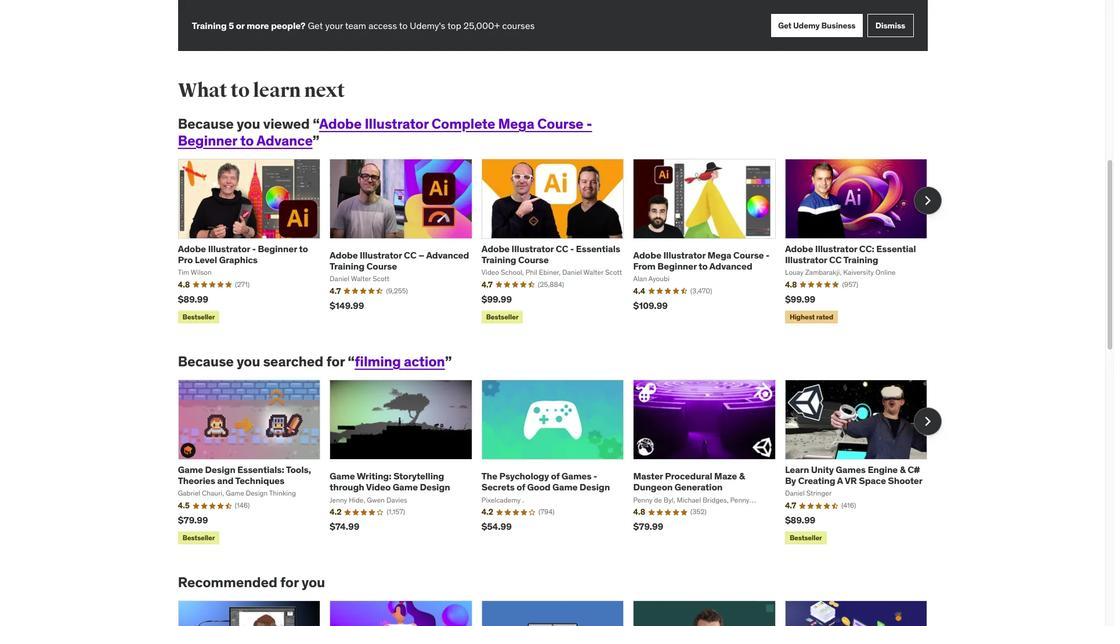 Task type: vqa. For each thing, say whether or not it's contained in the screenshot.
Courses To Get You Started at the top left
no



Task type: locate. For each thing, give the bounding box(es) containing it.
beginner right from
[[658, 261, 697, 272]]

cc left essentials
[[556, 243, 569, 255]]

you for searched
[[237, 353, 260, 371]]

what to learn next
[[178, 78, 345, 103]]

illustrator for course
[[664, 250, 706, 261]]

" right searched
[[348, 353, 355, 371]]

mega
[[498, 115, 535, 133], [708, 250, 732, 261]]

adobe illustrator mega course - from beginner to advanced
[[633, 250, 770, 272]]

0 vertical spatial "
[[313, 115, 319, 133]]

1 horizontal spatial mega
[[708, 250, 732, 261]]

beginner right graphics
[[258, 243, 297, 255]]

adobe inside adobe illustrator complete mega course - beginner to advance
[[319, 115, 362, 133]]

space
[[859, 476, 886, 487]]

cc inside adobe illustrator cc – advanced training course
[[404, 250, 417, 261]]

2 horizontal spatial design
[[580, 482, 610, 494]]

udemy's
[[410, 20, 446, 31]]

0 vertical spatial for
[[326, 353, 345, 371]]

design
[[205, 464, 235, 476], [420, 482, 450, 494], [580, 482, 610, 494]]

shooter
[[888, 476, 923, 487]]

the psychology of games - secrets of good game design link
[[482, 471, 610, 494]]

illustrator inside adobe illustrator complete mega course - beginner to advance
[[365, 115, 429, 133]]

1 horizontal spatial get
[[778, 20, 792, 31]]

good
[[527, 482, 551, 494]]

training inside adobe illustrator cc – advanced training course
[[330, 261, 365, 272]]

illustrator inside adobe illustrator - beginner to pro level graphics
[[208, 243, 250, 255]]

beginner
[[178, 132, 237, 150], [258, 243, 297, 255], [658, 261, 697, 272]]

of right good
[[551, 471, 560, 483]]

carousel element containing game design essentials: tools, theories and techniques
[[178, 380, 942, 548]]

1 vertical spatial beginner
[[258, 243, 297, 255]]

a
[[837, 476, 843, 487]]

beginner inside adobe illustrator mega course - from beginner to advanced
[[658, 261, 697, 272]]

carousel element containing adobe illustrator - beginner to pro level graphics
[[178, 159, 942, 326]]

adobe illustrator cc – advanced training course link
[[330, 250, 469, 272]]

0 vertical spatial mega
[[498, 115, 535, 133]]

filming action link
[[355, 353, 445, 371]]

design inside game writing: storytelling through video game design
[[420, 482, 450, 494]]

games
[[836, 464, 866, 476], [562, 471, 592, 483]]

-
[[587, 115, 592, 133], [252, 243, 256, 255], [570, 243, 574, 255], [766, 250, 770, 261], [594, 471, 597, 483]]

essentials
[[576, 243, 621, 255]]

essential
[[877, 243, 916, 255]]

0 horizontal spatial mega
[[498, 115, 535, 133]]

and
[[217, 476, 234, 487]]

training inside adobe illustrator cc: essential illustrator cc training
[[844, 254, 879, 266]]

cc for -
[[556, 243, 569, 255]]

2 carousel element from the top
[[178, 380, 942, 548]]

action
[[404, 353, 445, 371]]

next image
[[919, 191, 937, 210]]

design left master
[[580, 482, 610, 494]]

illustrator inside adobe illustrator mega course - from beginner to advanced
[[664, 250, 706, 261]]

adobe inside adobe illustrator cc – advanced training course
[[330, 250, 358, 261]]

- inside the psychology of games - secrets of good game design
[[594, 471, 597, 483]]

game design essentials: tools, theories and techniques
[[178, 464, 311, 487]]

& inside "learn unity games engine & c# by creating a vr space shooter"
[[900, 464, 906, 476]]

1 horizontal spatial advanced
[[710, 261, 753, 272]]

1 horizontal spatial design
[[420, 482, 450, 494]]

1 horizontal spatial games
[[836, 464, 866, 476]]

course
[[538, 115, 584, 133], [734, 250, 764, 261], [518, 254, 549, 266], [367, 261, 397, 272]]

cc left 'cc:'
[[829, 254, 842, 266]]

beginner for adobe illustrator mega course - from beginner to advanced
[[658, 261, 697, 272]]

1 horizontal spatial cc
[[556, 243, 569, 255]]

get
[[308, 20, 323, 31], [778, 20, 792, 31]]

design left essentials:
[[205, 464, 235, 476]]

tools,
[[286, 464, 311, 476]]

game right good
[[553, 482, 578, 494]]

the psychology of games - secrets of good game design
[[482, 471, 610, 494]]

cc left "–"
[[404, 250, 417, 261]]

0 horizontal spatial "
[[313, 132, 320, 150]]

1 vertical spatial because
[[178, 353, 234, 371]]

2 vertical spatial beginner
[[658, 261, 697, 272]]

cc inside adobe illustrator cc - essentials training course
[[556, 243, 569, 255]]

to inside adobe illustrator - beginner to pro level graphics
[[299, 243, 308, 255]]

0 vertical spatial because
[[178, 115, 234, 133]]

"
[[313, 132, 320, 150], [445, 353, 452, 371]]

for
[[326, 353, 345, 371], [280, 574, 299, 592]]

" right viewed
[[313, 115, 319, 133]]

0 vertical spatial beginner
[[178, 132, 237, 150]]

adobe illustrator - beginner to pro level graphics
[[178, 243, 308, 266]]

1 horizontal spatial "
[[348, 353, 355, 371]]

adobe inside adobe illustrator cc - essentials training course
[[482, 243, 510, 255]]

0 horizontal spatial &
[[739, 471, 745, 483]]

adobe for adobe illustrator cc: essential illustrator cc training
[[785, 243, 814, 255]]

illustrator for -
[[512, 243, 554, 255]]

adobe inside adobe illustrator - beginner to pro level graphics
[[178, 243, 206, 255]]

1 horizontal spatial beginner
[[258, 243, 297, 255]]

0 horizontal spatial advanced
[[426, 250, 469, 261]]

game left writing:
[[330, 471, 355, 483]]

0 horizontal spatial get
[[308, 20, 323, 31]]

illustrator for beginner
[[208, 243, 250, 255]]

0 vertical spatial you
[[237, 115, 260, 133]]

advanced
[[426, 250, 469, 261], [710, 261, 753, 272]]

1 vertical spatial mega
[[708, 250, 732, 261]]

1 carousel element from the top
[[178, 159, 942, 326]]

2 because from the top
[[178, 353, 234, 371]]

to
[[399, 20, 408, 31], [231, 78, 250, 103], [240, 132, 254, 150], [299, 243, 308, 255], [699, 261, 708, 272]]

theories
[[178, 476, 215, 487]]

training
[[192, 20, 227, 31], [482, 254, 516, 266], [844, 254, 879, 266], [330, 261, 365, 272]]

top
[[448, 20, 461, 31]]

master procedural maze & dungeon generation link
[[633, 471, 745, 494]]

to inside adobe illustrator mega course - from beginner to advanced
[[699, 261, 708, 272]]

0 horizontal spatial design
[[205, 464, 235, 476]]

illustrator
[[365, 115, 429, 133], [208, 243, 250, 255], [512, 243, 554, 255], [815, 243, 858, 255], [360, 250, 402, 261], [664, 250, 706, 261], [785, 254, 828, 266]]

& left c#
[[900, 464, 906, 476]]

2 horizontal spatial beginner
[[658, 261, 697, 272]]

1 horizontal spatial &
[[900, 464, 906, 476]]

learn unity games engine & c# by creating a vr space shooter
[[785, 464, 923, 487]]

0 horizontal spatial beginner
[[178, 132, 237, 150]]

1 vertical spatial you
[[237, 353, 260, 371]]

training 5 or more people? get your team access to udemy's top 25,000+ courses
[[192, 20, 535, 31]]

adobe illustrator cc – advanced training course
[[330, 250, 469, 272]]

1 vertical spatial for
[[280, 574, 299, 592]]

2 vertical spatial you
[[302, 574, 325, 592]]

design inside game design essentials: tools, theories and techniques
[[205, 464, 235, 476]]

adobe illustrator complete mega course - beginner to advance
[[178, 115, 592, 150]]

0 horizontal spatial cc
[[404, 250, 417, 261]]

procedural
[[665, 471, 713, 483]]

1 because from the top
[[178, 115, 234, 133]]

game right video
[[393, 482, 418, 494]]

game writing: storytelling through video game design link
[[330, 471, 450, 494]]

0 vertical spatial carousel element
[[178, 159, 942, 326]]

adobe illustrator cc - essentials training course
[[482, 243, 621, 266]]

- inside adobe illustrator complete mega course - beginner to advance
[[587, 115, 592, 133]]

by
[[785, 476, 796, 487]]

of left good
[[517, 482, 525, 494]]

2 horizontal spatial cc
[[829, 254, 842, 266]]

get udemy business link
[[771, 14, 863, 37]]

get left udemy
[[778, 20, 792, 31]]

game
[[178, 464, 203, 476], [330, 471, 355, 483], [393, 482, 418, 494], [553, 482, 578, 494]]

adobe for adobe illustrator cc - essentials training course
[[482, 243, 510, 255]]

get left your
[[308, 20, 323, 31]]

carousel element
[[178, 159, 942, 326], [178, 380, 942, 548]]

design left "the"
[[420, 482, 450, 494]]

udemy
[[793, 20, 820, 31]]

beginner down the what
[[178, 132, 237, 150]]

1 vertical spatial "
[[445, 353, 452, 371]]

adobe inside adobe illustrator cc: essential illustrator cc training
[[785, 243, 814, 255]]

adobe
[[319, 115, 362, 133], [178, 243, 206, 255], [482, 243, 510, 255], [785, 243, 814, 255], [330, 250, 358, 261], [633, 250, 662, 261]]

design inside the psychology of games - secrets of good game design
[[580, 482, 610, 494]]

1 vertical spatial "
[[348, 353, 355, 371]]

of
[[551, 471, 560, 483], [517, 482, 525, 494]]

beginner inside adobe illustrator complete mega course - beginner to advance
[[178, 132, 237, 150]]

searched
[[263, 353, 324, 371]]

secrets
[[482, 482, 515, 494]]

illustrator inside adobe illustrator cc – advanced training course
[[360, 250, 402, 261]]

cc:
[[860, 243, 875, 255]]

adobe inside adobe illustrator mega course - from beginner to advanced
[[633, 250, 662, 261]]

team
[[345, 20, 366, 31]]

courses
[[502, 20, 535, 31]]

you for viewed
[[237, 115, 260, 133]]

complete
[[432, 115, 495, 133]]

1 vertical spatial carousel element
[[178, 380, 942, 548]]

0 horizontal spatial games
[[562, 471, 592, 483]]

illustrator inside adobe illustrator cc - essentials training course
[[512, 243, 554, 255]]

& right maze
[[739, 471, 745, 483]]

game left and at the bottom left of the page
[[178, 464, 203, 476]]

0 horizontal spatial of
[[517, 482, 525, 494]]

- inside adobe illustrator cc - essentials training course
[[570, 243, 574, 255]]

"
[[313, 115, 319, 133], [348, 353, 355, 371]]

you
[[237, 115, 260, 133], [237, 353, 260, 371], [302, 574, 325, 592]]

advance
[[257, 132, 313, 150]]



Task type: describe. For each thing, give the bounding box(es) containing it.
dismiss
[[876, 20, 906, 31]]

25,000+
[[464, 20, 500, 31]]

viewed
[[263, 115, 310, 133]]

next image
[[919, 413, 937, 431]]

the
[[482, 471, 498, 483]]

or
[[236, 20, 245, 31]]

course inside adobe illustrator cc - essentials training course
[[518, 254, 549, 266]]

maze
[[714, 471, 737, 483]]

adobe illustrator cc: essential illustrator cc training link
[[785, 243, 916, 266]]

unity
[[811, 464, 834, 476]]

video
[[366, 482, 391, 494]]

course inside adobe illustrator cc – advanced training course
[[367, 261, 397, 272]]

level
[[195, 254, 217, 266]]

- inside adobe illustrator mega course - from beginner to advanced
[[766, 250, 770, 261]]

0 horizontal spatial "
[[313, 115, 319, 133]]

learn unity games engine & c# by creating a vr space shooter link
[[785, 464, 923, 487]]

more
[[247, 20, 269, 31]]

storytelling
[[394, 471, 444, 483]]

course inside adobe illustrator complete mega course - beginner to advance
[[538, 115, 584, 133]]

games inside "learn unity games engine & c# by creating a vr space shooter"
[[836, 464, 866, 476]]

psychology
[[500, 471, 549, 483]]

5
[[229, 20, 234, 31]]

0 horizontal spatial for
[[280, 574, 299, 592]]

your
[[325, 20, 343, 31]]

because you viewed "
[[178, 115, 319, 133]]

game inside game design essentials: tools, theories and techniques
[[178, 464, 203, 476]]

adobe for adobe illustrator complete mega course - beginner to advance
[[319, 115, 362, 133]]

beginner inside adobe illustrator - beginner to pro level graphics
[[258, 243, 297, 255]]

c#
[[908, 464, 920, 476]]

dismiss button
[[868, 14, 914, 37]]

0 vertical spatial "
[[313, 132, 320, 150]]

illustrator for –
[[360, 250, 402, 261]]

from
[[633, 261, 656, 272]]

through
[[330, 482, 364, 494]]

get inside get udemy business link
[[778, 20, 792, 31]]

course inside adobe illustrator mega course - from beginner to advanced
[[734, 250, 764, 261]]

people?
[[271, 20, 306, 31]]

1 horizontal spatial for
[[326, 353, 345, 371]]

1 horizontal spatial "
[[445, 353, 452, 371]]

& inside master procedural maze & dungeon generation
[[739, 471, 745, 483]]

engine
[[868, 464, 898, 476]]

writing:
[[357, 471, 392, 483]]

creating
[[798, 476, 836, 487]]

game writing: storytelling through video game design
[[330, 471, 450, 494]]

because you searched for " filming action "
[[178, 353, 452, 371]]

essentials:
[[237, 464, 284, 476]]

carousel element for adobe illustrator complete mega course - beginner to advance
[[178, 159, 942, 326]]

training inside adobe illustrator cc - essentials training course
[[482, 254, 516, 266]]

learn
[[253, 78, 301, 103]]

what
[[178, 78, 227, 103]]

adobe illustrator complete mega course - beginner to advance link
[[178, 115, 592, 150]]

beginner for adobe illustrator complete mega course - beginner to advance
[[178, 132, 237, 150]]

adobe illustrator cc - essentials training course link
[[482, 243, 621, 266]]

learn
[[785, 464, 809, 476]]

recommended
[[178, 574, 277, 592]]

master procedural maze & dungeon generation
[[633, 471, 745, 494]]

mega inside adobe illustrator complete mega course - beginner to advance
[[498, 115, 535, 133]]

pro
[[178, 254, 193, 266]]

adobe illustrator cc: essential illustrator cc training
[[785, 243, 916, 266]]

because for because you searched for " filming action "
[[178, 353, 234, 371]]

because for because you viewed "
[[178, 115, 234, 133]]

cc for –
[[404, 250, 417, 261]]

advanced inside adobe illustrator cc – advanced training course
[[426, 250, 469, 261]]

carousel element for filming action
[[178, 380, 942, 548]]

dungeon
[[633, 482, 673, 494]]

adobe illustrator mega course - from beginner to advanced link
[[633, 250, 770, 272]]

adobe for adobe illustrator cc – advanced training course
[[330, 250, 358, 261]]

mega inside adobe illustrator mega course - from beginner to advanced
[[708, 250, 732, 261]]

1 horizontal spatial of
[[551, 471, 560, 483]]

access
[[369, 20, 397, 31]]

advanced inside adobe illustrator mega course - from beginner to advanced
[[710, 261, 753, 272]]

graphics
[[219, 254, 258, 266]]

adobe for adobe illustrator mega course - from beginner to advanced
[[633, 250, 662, 261]]

- inside adobe illustrator - beginner to pro level graphics
[[252, 243, 256, 255]]

to inside adobe illustrator complete mega course - beginner to advance
[[240, 132, 254, 150]]

master
[[633, 471, 663, 483]]

get udemy business
[[778, 20, 856, 31]]

generation
[[675, 482, 723, 494]]

recommended for you
[[178, 574, 325, 592]]

illustrator for essential
[[815, 243, 858, 255]]

adobe illustrator - beginner to pro level graphics link
[[178, 243, 308, 266]]

techniques
[[235, 476, 285, 487]]

vr
[[845, 476, 857, 487]]

next
[[304, 78, 345, 103]]

adobe for adobe illustrator - beginner to pro level graphics
[[178, 243, 206, 255]]

games inside the psychology of games - secrets of good game design
[[562, 471, 592, 483]]

business
[[822, 20, 856, 31]]

cc inside adobe illustrator cc: essential illustrator cc training
[[829, 254, 842, 266]]

illustrator for mega
[[365, 115, 429, 133]]

game inside the psychology of games - secrets of good game design
[[553, 482, 578, 494]]

–
[[419, 250, 425, 261]]

game design essentials: tools, theories and techniques link
[[178, 464, 311, 487]]

filming
[[355, 353, 401, 371]]



